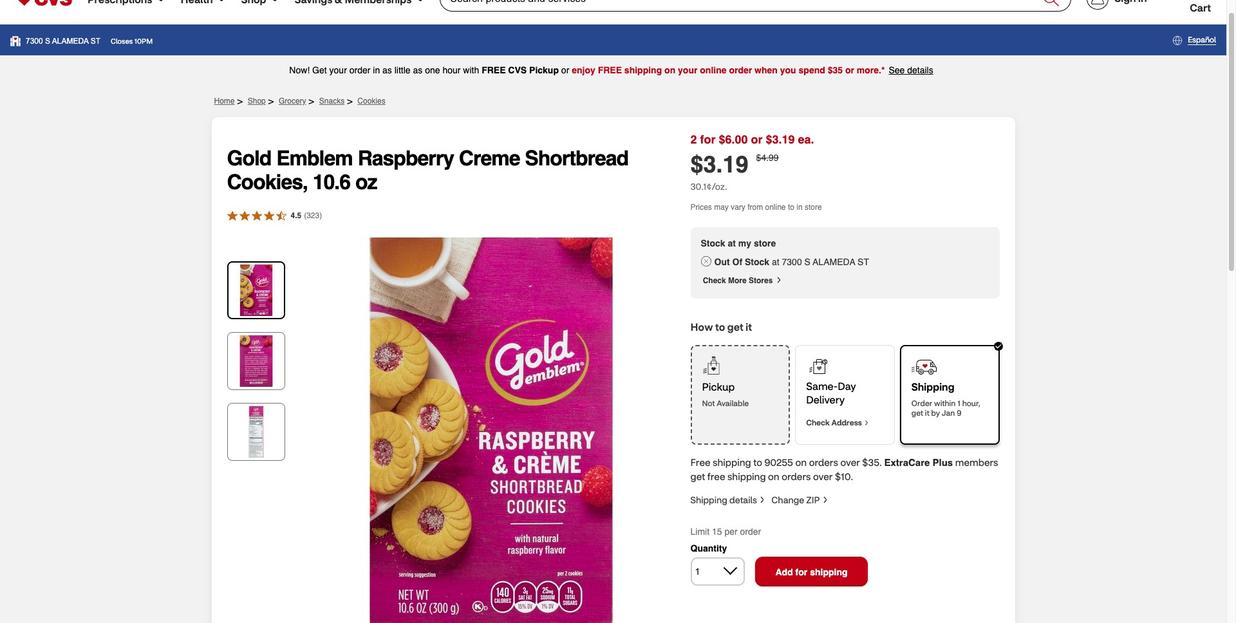 Task type: describe. For each thing, give the bounding box(es) containing it.
add
[[776, 568, 793, 578]]

hour,
[[963, 399, 981, 408]]

shipping details button
[[691, 494, 765, 506]]

check for check more stores
[[703, 276, 726, 285]]

shipping order within 1 hour, get it by jan 9
[[912, 380, 981, 418]]

1 vertical spatial alameda
[[813, 257, 856, 267]]

plus
[[933, 457, 953, 468]]

creme
[[459, 147, 520, 170]]

orders for 90255
[[809, 456, 839, 469]]

now!
[[289, 65, 310, 75]]

español
[[1188, 35, 1217, 44]]

7300 s alameda st button
[[15, 35, 101, 47]]

hour
[[443, 65, 461, 75]]

out of stock at 7300 s alameda st
[[715, 257, 870, 267]]

1 vertical spatial at
[[772, 257, 780, 267]]

day
[[838, 379, 857, 393]]

may
[[714, 203, 729, 212]]

get inside shipping order within 1 hour, get it by jan 9
[[912, 408, 924, 418]]

0 horizontal spatial on
[[665, 65, 676, 75]]

home
[[214, 97, 235, 106]]

for for add
[[796, 568, 808, 578]]

spend
[[799, 65, 826, 75]]

change zip
[[772, 494, 820, 506]]

prices may vary from online to in store
[[691, 203, 822, 212]]

home > shop > grocery > snacks > cookies
[[214, 96, 386, 106]]

1 as from the left
[[383, 65, 392, 75]]

for for 2
[[701, 133, 716, 146]]

of
[[733, 257, 743, 267]]

out
[[715, 257, 730, 267]]

main navigation
[[72, 0, 425, 7]]

get
[[312, 65, 327, 75]]

pickup not available
[[702, 380, 749, 408]]

1 vertical spatial details
[[730, 494, 757, 506]]

4.5 ( 323 )
[[291, 212, 322, 221]]

enjoy
[[572, 65, 596, 75]]

add for shipping button
[[755, 557, 869, 587]]

9
[[957, 408, 962, 418]]

get inside members get free shipping on orders over $10.
[[691, 470, 705, 483]]

with
[[463, 65, 479, 75]]

my
[[739, 238, 752, 249]]

2 your from the left
[[678, 65, 698, 75]]

1 vertical spatial st
[[858, 257, 870, 267]]

check more stores button
[[701, 276, 785, 286]]

home link
[[214, 97, 235, 106]]

jan
[[942, 408, 956, 418]]

snacks
[[319, 97, 345, 106]]

grocery link
[[279, 97, 306, 106]]

out of stock at 7300 s alameda st element
[[701, 256, 990, 268]]

clicking on the image opens a new modal with 3 larger images of gold emblem  raspberry creme shortbread cookies, 10.6 oz. some images may not have descriptive text. 1 out of 3. image
[[298, 238, 684, 624]]

st inside button
[[91, 37, 101, 46]]

1 horizontal spatial or
[[751, 133, 763, 146]]

limit
[[691, 527, 710, 537]]

shipping inside members get free shipping on orders over $10.
[[728, 470, 766, 483]]

zip
[[807, 494, 820, 506]]

not
[[702, 399, 715, 408]]

extracare
[[885, 457, 930, 468]]

90255
[[765, 456, 794, 469]]

closes
[[111, 37, 133, 46]]

within
[[935, 399, 956, 408]]

same-day delivery
[[807, 379, 857, 406]]

2 > from the left
[[268, 96, 274, 106]]

check for check
[[807, 418, 832, 428]]

2 horizontal spatial or
[[846, 65, 855, 75]]

2 as from the left
[[413, 65, 423, 75]]

0 horizontal spatial store
[[754, 238, 776, 249]]

cart link
[[1191, 0, 1212, 14]]

shipping for details
[[691, 494, 728, 506]]

0 vertical spatial $3.19
[[766, 133, 795, 146]]

1 vertical spatial 7300
[[782, 257, 802, 267]]

address
[[832, 418, 863, 428]]

free
[[708, 470, 726, 483]]

1 vertical spatial $3.19
[[691, 151, 749, 178]]

shipping right enjoy
[[625, 65, 662, 75]]

vary
[[731, 203, 746, 212]]

10pm
[[134, 37, 153, 46]]

stores
[[749, 276, 773, 285]]

shipping for order
[[912, 380, 955, 394]]

gold
[[227, 147, 271, 170]]

one
[[425, 65, 440, 75]]

delivery
[[807, 393, 845, 406]]

1 free from the left
[[482, 65, 506, 75]]

$6.00
[[719, 133, 748, 146]]

0 horizontal spatial online
[[700, 65, 727, 75]]

over for $35.
[[841, 456, 860, 469]]

30.1¢/oz.
[[691, 180, 728, 193]]

cookies
[[358, 97, 386, 106]]

1 your from the left
[[330, 65, 347, 75]]

0 horizontal spatial to
[[716, 320, 726, 334]]

order
[[912, 399, 933, 408]]

1 horizontal spatial details
[[908, 65, 934, 75]]

see
[[889, 65, 905, 75]]

same-
[[807, 379, 838, 393]]

free shipping to 90255 on orders over $35. extracare plus
[[691, 456, 953, 469]]

you
[[781, 65, 797, 75]]

from
[[748, 203, 763, 212]]

by
[[932, 408, 940, 418]]

)
[[320, 212, 322, 221]]



Task type: vqa. For each thing, say whether or not it's contained in the screenshot.
FREE
yes



Task type: locate. For each thing, give the bounding box(es) containing it.
for right 2
[[701, 133, 716, 146]]

1 vertical spatial s
[[805, 257, 811, 267]]

limit 15 per order
[[691, 527, 762, 537]]

get left by
[[912, 408, 924, 418]]

oz
[[356, 170, 377, 194]]

orders
[[809, 456, 839, 469], [782, 470, 811, 483]]

store right from
[[805, 203, 822, 212]]

30.1¢perounce. element
[[691, 180, 728, 193]]

shipping details
[[691, 494, 757, 506]]

at
[[728, 238, 736, 249], [772, 257, 780, 267]]

1 horizontal spatial check
[[807, 418, 832, 428]]

or right $35
[[846, 65, 855, 75]]

pickup
[[530, 65, 559, 75], [702, 380, 735, 394]]

to right from
[[788, 203, 795, 212]]

cookies,
[[227, 170, 308, 194]]

snacks link
[[319, 97, 345, 106]]

alameda inside button
[[52, 37, 89, 46]]

1 horizontal spatial 7300
[[782, 257, 802, 267]]

change
[[772, 494, 805, 506]]

0 vertical spatial details
[[908, 65, 934, 75]]

0 vertical spatial to
[[788, 203, 795, 212]]

$35
[[828, 65, 843, 75]]

shipping inside button
[[810, 568, 848, 578]]

0 horizontal spatial stock
[[701, 238, 726, 249]]

in right from
[[797, 203, 803, 212]]

2 vertical spatial get
[[691, 470, 705, 483]]

0 horizontal spatial at
[[728, 238, 736, 249]]

$3.19 up $4.99
[[766, 133, 795, 146]]

1 vertical spatial stock
[[745, 257, 770, 267]]

cookies link
[[358, 97, 386, 106]]

2 free from the left
[[598, 65, 622, 75]]

stock at my store
[[701, 238, 776, 249]]

1
[[958, 399, 961, 408]]

1 vertical spatial for
[[796, 568, 808, 578]]

for inside add for shipping button
[[796, 568, 808, 578]]

1 horizontal spatial stock
[[745, 257, 770, 267]]

2 for $6.00 or $3.19 ea.
[[691, 133, 815, 146]]

prices
[[691, 203, 712, 212]]

members
[[956, 456, 999, 469]]

or left enjoy
[[562, 65, 570, 75]]

gold emblem  raspberry creme shortbread cookies, 10.6 oz, thumbnail image 3 of 3 image
[[230, 406, 282, 458]]

1 horizontal spatial as
[[413, 65, 423, 75]]

pickup up "not"
[[702, 380, 735, 394]]

online right from
[[766, 203, 786, 212]]

more
[[729, 276, 747, 285]]

your
[[330, 65, 347, 75], [678, 65, 698, 75]]

check down delivery
[[807, 418, 832, 428]]

2 vertical spatial on
[[769, 470, 780, 483]]

3 > from the left
[[309, 96, 314, 106]]

1 horizontal spatial s
[[805, 257, 811, 267]]

0 horizontal spatial $3.19
[[691, 151, 749, 178]]

order for per
[[740, 527, 762, 537]]

$35.
[[863, 456, 882, 469]]

at up stores
[[772, 257, 780, 267]]

order up cookies
[[350, 65, 371, 75]]

on for shipping
[[769, 470, 780, 483]]

on
[[665, 65, 676, 75], [796, 456, 807, 469], [769, 470, 780, 483]]

2 horizontal spatial on
[[796, 456, 807, 469]]

> right shop link
[[268, 96, 274, 106]]

1 vertical spatial orders
[[782, 470, 811, 483]]

free
[[482, 65, 506, 75], [598, 65, 622, 75]]

0 vertical spatial st
[[91, 37, 101, 46]]

shipping
[[625, 65, 662, 75], [713, 456, 752, 469], [728, 470, 766, 483], [810, 568, 848, 578]]

0 vertical spatial in
[[373, 65, 380, 75]]

when
[[755, 65, 778, 75]]

1 horizontal spatial alameda
[[813, 257, 856, 267]]

0 horizontal spatial in
[[373, 65, 380, 75]]

2 vertical spatial to
[[754, 456, 763, 469]]

quantity
[[691, 544, 727, 554]]

1 horizontal spatial free
[[598, 65, 622, 75]]

0 vertical spatial over
[[841, 456, 860, 469]]

over
[[841, 456, 860, 469], [814, 470, 833, 483]]

0 vertical spatial at
[[728, 238, 736, 249]]

store
[[805, 203, 822, 212], [754, 238, 776, 249]]

check down out
[[703, 276, 726, 285]]

0 horizontal spatial as
[[383, 65, 392, 75]]

alameda
[[52, 37, 89, 46], [813, 257, 856, 267]]

1 horizontal spatial at
[[772, 257, 780, 267]]

it down "check more stores" button
[[746, 320, 752, 334]]

$3.19
[[766, 133, 795, 146], [691, 151, 749, 178]]

1 horizontal spatial get
[[728, 320, 744, 334]]

free right enjoy
[[598, 65, 622, 75]]

it
[[746, 320, 752, 334], [926, 408, 930, 418]]

323
[[307, 212, 320, 221]]

more.*
[[857, 65, 885, 75]]

or
[[562, 65, 570, 75], [846, 65, 855, 75], [751, 133, 763, 146]]

in
[[373, 65, 380, 75], [797, 203, 803, 212]]

0 horizontal spatial pickup
[[530, 65, 559, 75]]

1 horizontal spatial to
[[754, 456, 763, 469]]

0 vertical spatial s
[[45, 37, 50, 46]]

0 horizontal spatial your
[[330, 65, 347, 75]]

orders down 90255
[[782, 470, 811, 483]]

per
[[725, 527, 738, 537]]

2 horizontal spatial to
[[788, 203, 795, 212]]

available
[[717, 399, 749, 408]]

1 vertical spatial over
[[814, 470, 833, 483]]

store right my
[[754, 238, 776, 249]]

$4.99
[[757, 153, 779, 163]]

0 vertical spatial 7300
[[26, 37, 43, 46]]

shop link
[[248, 97, 266, 106]]

little
[[395, 65, 411, 75]]

or up $4.99
[[751, 133, 763, 146]]

it left by
[[926, 408, 930, 418]]

order left the when
[[729, 65, 753, 75]]

shipping up free
[[713, 456, 752, 469]]

1 horizontal spatial on
[[769, 470, 780, 483]]

1 vertical spatial check
[[807, 418, 832, 428]]

0 vertical spatial check
[[703, 276, 726, 285]]

0 vertical spatial get
[[728, 320, 744, 334]]

stock up stores
[[745, 257, 770, 267]]

check more stores
[[703, 276, 773, 285]]

how
[[691, 320, 713, 334]]

1 horizontal spatial over
[[841, 456, 860, 469]]

$10.
[[835, 470, 854, 483]]

español link
[[1173, 33, 1217, 46]]

1 vertical spatial in
[[797, 203, 803, 212]]

0 vertical spatial stock
[[701, 238, 726, 249]]

> right snacks
[[347, 96, 353, 106]]

0 horizontal spatial or
[[562, 65, 570, 75]]

over for $10.
[[814, 470, 833, 483]]

0 vertical spatial on
[[665, 65, 676, 75]]

as left "little" at the left of the page
[[383, 65, 392, 75]]

2 horizontal spatial get
[[912, 408, 924, 418]]

shipping right 'add'
[[810, 568, 848, 578]]

1 horizontal spatial st
[[858, 257, 870, 267]]

1 vertical spatial get
[[912, 408, 924, 418]]

shipping up the order
[[912, 380, 955, 394]]

0 horizontal spatial check
[[703, 276, 726, 285]]

0 vertical spatial alameda
[[52, 37, 89, 46]]

0 horizontal spatial s
[[45, 37, 50, 46]]

gold emblem  raspberry creme shortbread cookies, 10.6 oz, thumbnail image 1 of 3 image
[[230, 265, 282, 316]]

st
[[91, 37, 101, 46], [858, 257, 870, 267]]

7300 s alameda st
[[26, 37, 101, 46]]

0 horizontal spatial shipping
[[691, 494, 728, 506]]

order for your
[[350, 65, 371, 75]]

orders inside members get free shipping on orders over $10.
[[782, 470, 811, 483]]

shop
[[248, 97, 266, 106]]

shipping
[[912, 380, 955, 394], [691, 494, 728, 506]]

1 vertical spatial online
[[766, 203, 786, 212]]

on for 90255
[[796, 456, 807, 469]]

over up $10.
[[841, 456, 860, 469]]

get down free
[[691, 470, 705, 483]]

ea.
[[798, 133, 815, 146]]

7300
[[26, 37, 43, 46], [782, 257, 802, 267]]

grocery
[[279, 97, 306, 106]]

0 horizontal spatial get
[[691, 470, 705, 483]]

to left 90255
[[754, 456, 763, 469]]

emblem
[[277, 147, 353, 170]]

orders up $10.
[[809, 456, 839, 469]]

0 vertical spatial online
[[700, 65, 727, 75]]

order
[[350, 65, 371, 75], [729, 65, 753, 75], [740, 527, 762, 537]]

for right 'add'
[[796, 568, 808, 578]]

(
[[304, 212, 307, 221]]

pickup right cvs
[[530, 65, 559, 75]]

details up per
[[730, 494, 757, 506]]

1 horizontal spatial for
[[796, 568, 808, 578]]

orders for shipping
[[782, 470, 811, 483]]

s inside button
[[45, 37, 50, 46]]

free
[[691, 456, 711, 469]]

free right with
[[482, 65, 506, 75]]

check
[[703, 276, 726, 285], [807, 418, 832, 428]]

4.5
[[291, 212, 302, 221]]

0 horizontal spatial details
[[730, 494, 757, 506]]

0 vertical spatial shipping
[[912, 380, 955, 394]]

stock
[[701, 238, 726, 249], [745, 257, 770, 267]]

1 vertical spatial pickup
[[702, 380, 735, 394]]

over down free shipping to 90255 on orders over $35. extracare plus
[[814, 470, 833, 483]]

cart
[[1191, 0, 1212, 14]]

details right see at right top
[[908, 65, 934, 75]]

gold emblem  raspberry creme shortbread cookies, 10.6 oz, thumbnail image 2 of 3 image
[[230, 336, 282, 387]]

> right home link
[[237, 96, 243, 106]]

1 vertical spatial shipping
[[691, 494, 728, 506]]

stock up out
[[701, 238, 726, 249]]

it inside shipping order within 1 hour, get it by jan 9
[[926, 408, 930, 418]]

order right per
[[740, 527, 762, 537]]

over inside members get free shipping on orders over $10.
[[814, 470, 833, 483]]

in left "little" at the left of the page
[[373, 65, 380, 75]]

> right grocery 'link'
[[309, 96, 314, 106]]

0 vertical spatial orders
[[809, 456, 839, 469]]

1 horizontal spatial online
[[766, 203, 786, 212]]

shipping right free
[[728, 470, 766, 483]]

for
[[701, 133, 716, 146], [796, 568, 808, 578]]

1 vertical spatial to
[[716, 320, 726, 334]]

2
[[691, 133, 697, 146]]

1 horizontal spatial store
[[805, 203, 822, 212]]

at left my
[[728, 238, 736, 249]]

0 horizontal spatial over
[[814, 470, 833, 483]]

online
[[700, 65, 727, 75], [766, 203, 786, 212]]

0 horizontal spatial st
[[91, 37, 101, 46]]

$3.19 up '30.1¢perounce.' element
[[691, 151, 749, 178]]

0 vertical spatial store
[[805, 203, 822, 212]]

0 vertical spatial it
[[746, 320, 752, 334]]

change zip button
[[772, 494, 827, 506]]

0 horizontal spatial 7300
[[26, 37, 43, 46]]

0 horizontal spatial free
[[482, 65, 506, 75]]

shipping inside shipping order within 1 hour, get it by jan 9
[[912, 380, 955, 394]]

online left the when
[[700, 65, 727, 75]]

1 horizontal spatial pickup
[[702, 380, 735, 394]]

now! get your order in as little as one hour with free cvs pickup or enjoy free shipping on your online order when you spend $35 or more.* see details
[[289, 65, 934, 75]]

1 vertical spatial store
[[754, 238, 776, 249]]

to
[[788, 203, 795, 212], [716, 320, 726, 334], [754, 456, 763, 469]]

shortbread
[[525, 147, 629, 170]]

check inside button
[[703, 276, 726, 285]]

1 vertical spatial it
[[926, 408, 930, 418]]

0 horizontal spatial for
[[701, 133, 716, 146]]

1 > from the left
[[237, 96, 243, 106]]

1 vertical spatial on
[[796, 456, 807, 469]]

pickup inside pickup not available
[[702, 380, 735, 394]]

1 horizontal spatial it
[[926, 408, 930, 418]]

as left 'one'
[[413, 65, 423, 75]]

0 horizontal spatial alameda
[[52, 37, 89, 46]]

to right how
[[716, 320, 726, 334]]

get right how
[[728, 320, 744, 334]]

closes 10pm
[[111, 37, 153, 46]]

shipping down free
[[691, 494, 728, 506]]

1 horizontal spatial in
[[797, 203, 803, 212]]

0 vertical spatial pickup
[[530, 65, 559, 75]]

0 vertical spatial for
[[701, 133, 716, 146]]

1 horizontal spatial your
[[678, 65, 698, 75]]

see details link
[[885, 64, 938, 77]]

0 horizontal spatial it
[[746, 320, 752, 334]]

1 horizontal spatial shipping
[[912, 380, 955, 394]]

cvs
[[508, 65, 527, 75]]

on inside members get free shipping on orders over $10.
[[769, 470, 780, 483]]

Search CVS search field
[[440, 0, 1072, 12]]

10.6
[[313, 170, 350, 194]]

how to get it
[[691, 320, 752, 334]]

7300 inside button
[[26, 37, 43, 46]]

4 > from the left
[[347, 96, 353, 106]]

1 horizontal spatial $3.19
[[766, 133, 795, 146]]



